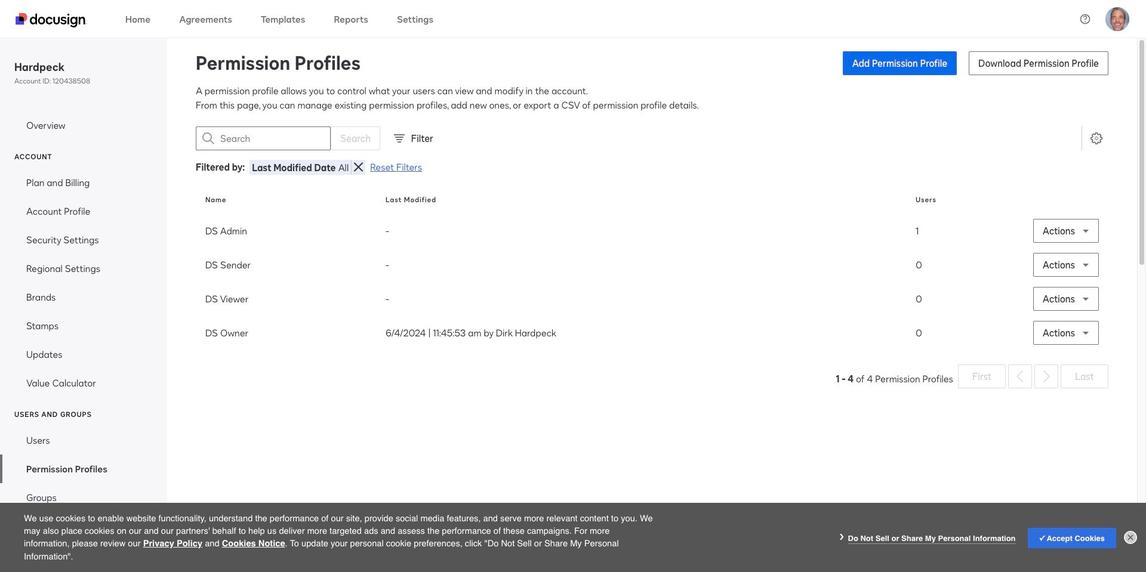 Task type: vqa. For each thing, say whether or not it's contained in the screenshot.
text field
no



Task type: describe. For each thing, give the bounding box(es) containing it.
logo image
[[47, 553, 81, 560]]

Search text field
[[220, 127, 330, 150]]

your uploaded profile image image
[[1105, 7, 1129, 31]]

docusign admin image
[[16, 13, 87, 27]]



Task type: locate. For each thing, give the bounding box(es) containing it.
alert dialog
[[0, 503, 1146, 572]]

users and groups element
[[0, 426, 167, 512]]

account element
[[0, 168, 167, 398]]



